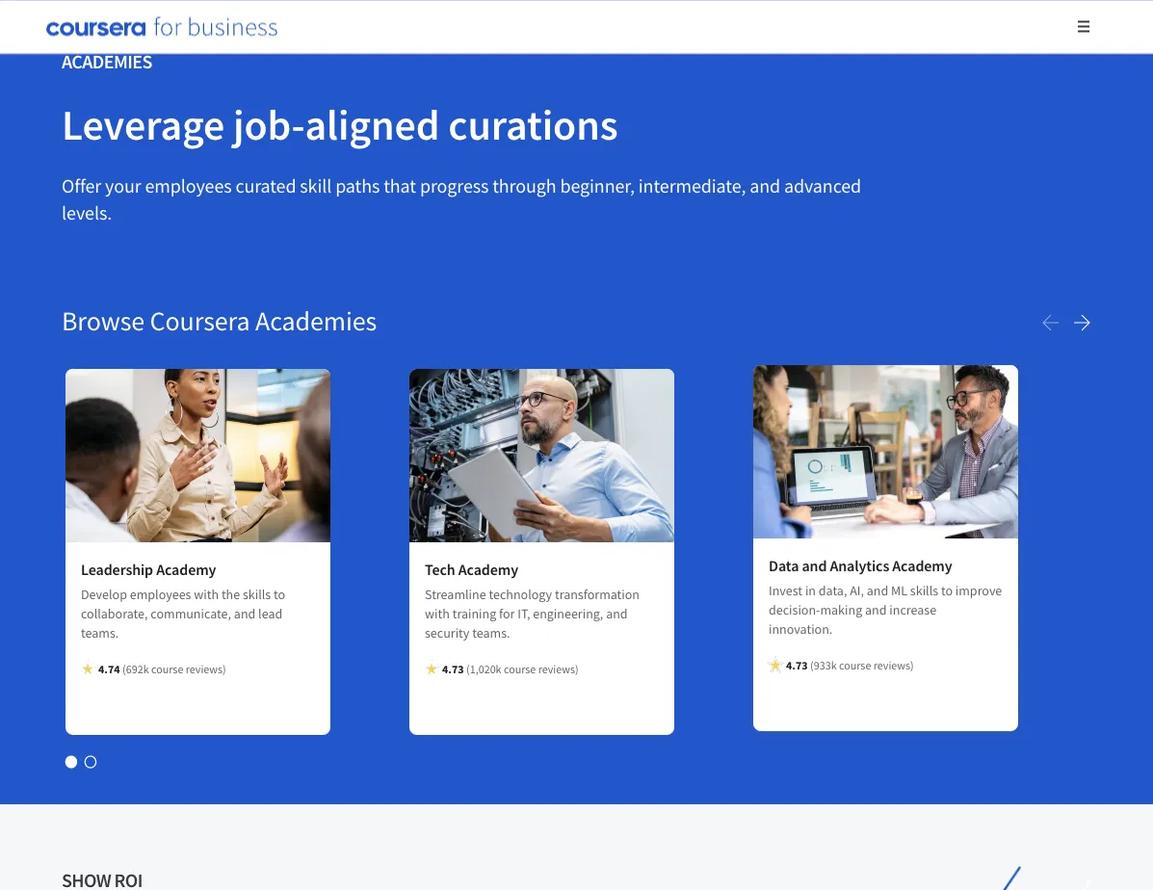 Task type: vqa. For each thing, say whether or not it's contained in the screenshot.
ORGANIZE,
no



Task type: locate. For each thing, give the bounding box(es) containing it.
0 horizontal spatial 4.73
[[442, 662, 464, 677]]

1 vertical spatial employees
[[130, 586, 191, 603]]

0 horizontal spatial to
[[274, 586, 285, 603]]

academy for tech academy
[[458, 560, 518, 579]]

and down transformation
[[606, 605, 628, 622]]

skills
[[910, 583, 938, 601], [243, 586, 271, 603]]

with up the security
[[425, 605, 450, 622]]

0 horizontal spatial teams.
[[81, 624, 119, 642]]

improve
[[956, 583, 1002, 601]]

0 vertical spatial employees
[[145, 174, 232, 198]]

2 horizontal spatial reviews
[[874, 659, 910, 674]]

1 horizontal spatial skills
[[910, 583, 938, 601]]

1 horizontal spatial with
[[425, 605, 450, 622]]

academy up the communicate,
[[156, 560, 216, 579]]

and left advanced
[[750, 174, 780, 198]]

beginner,
[[560, 174, 635, 198]]

aligned
[[305, 97, 440, 151]]

engineering,
[[533, 605, 603, 622]]

1 horizontal spatial )
[[575, 662, 579, 677]]

streamline
[[425, 586, 486, 603]]

) down the communicate,
[[223, 662, 226, 677]]

reviews
[[874, 659, 910, 674], [186, 662, 223, 677], [538, 662, 575, 677]]

learn more down 933k
[[769, 696, 842, 715]]

0 horizontal spatial skills
[[243, 586, 271, 603]]

learn down 4.74
[[81, 698, 117, 718]]

learn more for develop
[[81, 698, 154, 718]]

(
[[810, 659, 814, 674], [122, 662, 126, 677], [466, 662, 470, 677]]

2 teams. from the left
[[472, 624, 510, 642]]

team leader speaking to a group of people image
[[66, 369, 330, 542]]

2 horizontal spatial (
[[810, 659, 814, 674]]

innovation.
[[769, 622, 833, 639]]

to inside leadership academy develop employees with the skills to collaborate, communicate, and lead teams.
[[274, 586, 285, 603]]

0 horizontal spatial learn more link
[[81, 697, 170, 720]]

with inside tech academy streamline technology transformation with training for it, engineering, and security teams.
[[425, 605, 450, 622]]

0 horizontal spatial learn more
[[81, 698, 154, 718]]

employees right your
[[145, 174, 232, 198]]

browse
[[62, 304, 145, 338]]

to left improve
[[941, 583, 953, 601]]

learn more link
[[769, 694, 858, 717], [81, 697, 170, 720]]

1 horizontal spatial teams.
[[472, 624, 510, 642]]

employees
[[145, 174, 232, 198], [130, 586, 191, 603]]

2 horizontal spatial academy
[[892, 557, 952, 577]]

0 horizontal spatial academies
[[62, 50, 152, 74]]

1 horizontal spatial (
[[466, 662, 470, 677]]

learn more link down 692k
[[81, 697, 170, 720]]

learn
[[769, 696, 805, 715], [81, 698, 117, 718]]

0 vertical spatial academies
[[62, 50, 152, 74]]

933k
[[814, 659, 837, 674]]

advanced
[[784, 174, 861, 198]]

learn down 4.73 ( 933k course reviews ) on the bottom right of page
[[769, 696, 805, 715]]

( down the security
[[466, 662, 470, 677]]

reviews down the communicate,
[[186, 662, 223, 677]]

) down the increase
[[910, 659, 914, 674]]

( for streamline
[[466, 662, 470, 677]]

it professional holding tablet inspecting technical equipment image
[[409, 369, 674, 542]]

) down engineering,
[[575, 662, 579, 677]]

0 horizontal spatial academy
[[156, 560, 216, 579]]

0 horizontal spatial (
[[122, 662, 126, 677]]

employees inside leadership academy develop employees with the skills to collaborate, communicate, and lead teams.
[[130, 586, 191, 603]]

teams. for tech academy
[[472, 624, 510, 642]]

skills up lead
[[243, 586, 271, 603]]

to up lead
[[274, 586, 285, 603]]

with
[[194, 586, 219, 603], [425, 605, 450, 622]]

)
[[910, 659, 914, 674], [223, 662, 226, 677], [575, 662, 579, 677]]

1 horizontal spatial 4.73
[[786, 659, 808, 674]]

data
[[769, 557, 799, 577]]

teams.
[[81, 624, 119, 642], [472, 624, 510, 642]]

levels.
[[62, 201, 112, 225]]

more
[[808, 696, 842, 715], [120, 698, 154, 718]]

0 horizontal spatial reviews
[[186, 662, 223, 677]]

learn more
[[769, 696, 842, 715], [81, 698, 154, 718]]

2 horizontal spatial course
[[839, 659, 871, 674]]

and up in
[[802, 557, 827, 577]]

academy inside tech academy streamline technology transformation with training for it, engineering, and security teams.
[[458, 560, 518, 579]]

to
[[941, 583, 953, 601], [274, 586, 285, 603]]

employees up the communicate,
[[130, 586, 191, 603]]

more down 933k
[[808, 696, 842, 715]]

reviews down the increase
[[874, 659, 910, 674]]

learn more link for develop
[[81, 697, 170, 720]]

with inside leadership academy develop employees with the skills to collaborate, communicate, and lead teams.
[[194, 586, 219, 603]]

academy inside leadership academy develop employees with the skills to collaborate, communicate, and lead teams.
[[156, 560, 216, 579]]

browse coursera academies
[[62, 304, 377, 338]]

course right 1,020k
[[504, 662, 536, 677]]

the
[[221, 586, 240, 603]]

4.73 ( 933k course reviews )
[[786, 659, 914, 674]]

leadership academy develop employees with the skills to collaborate, communicate, and lead teams.
[[81, 560, 285, 642]]

intermediate,
[[639, 174, 746, 198]]

and right ai,
[[867, 583, 889, 601]]

academies
[[62, 50, 152, 74], [255, 304, 377, 338]]

skills up the increase
[[910, 583, 938, 601]]

4.73 for analytics
[[786, 659, 808, 674]]

1 horizontal spatial learn more
[[769, 696, 842, 715]]

data and analytics academy invest in data, ai, and ml skills to improve decision-making and increase innovation.
[[769, 557, 1002, 639]]

0 horizontal spatial course
[[151, 662, 183, 677]]

with left "the"
[[194, 586, 219, 603]]

and
[[750, 174, 780, 198], [802, 557, 827, 577], [867, 583, 889, 601], [865, 603, 887, 620], [234, 605, 256, 622], [606, 605, 628, 622]]

0 vertical spatial with
[[194, 586, 219, 603]]

reviews for technology
[[538, 662, 575, 677]]

0 horizontal spatial learn
[[81, 698, 117, 718]]

0 horizontal spatial with
[[194, 586, 219, 603]]

communicate,
[[151, 605, 231, 622]]

2 horizontal spatial )
[[910, 659, 914, 674]]

academy up technology
[[458, 560, 518, 579]]

technology
[[489, 586, 552, 603]]

4.73 for streamline
[[442, 662, 464, 677]]

course
[[839, 659, 871, 674], [151, 662, 183, 677], [504, 662, 536, 677]]

ai,
[[850, 583, 864, 601]]

1 teams. from the left
[[81, 624, 119, 642]]

1 horizontal spatial more
[[808, 696, 842, 715]]

0 horizontal spatial more
[[120, 698, 154, 718]]

reviews down engineering,
[[538, 662, 575, 677]]

curations
[[448, 97, 618, 151]]

learn more down 4.74
[[81, 698, 154, 718]]

0 horizontal spatial )
[[223, 662, 226, 677]]

teams. for leadership academy
[[81, 624, 119, 642]]

1,020k
[[470, 662, 501, 677]]

teams. inside tech academy streamline technology transformation with training for it, engineering, and security teams.
[[472, 624, 510, 642]]

skill
[[300, 174, 332, 198]]

( down innovation.
[[810, 659, 814, 674]]

course right 692k
[[151, 662, 183, 677]]

( right 4.74
[[122, 662, 126, 677]]

4.73 left 933k
[[786, 659, 808, 674]]

curated
[[235, 174, 296, 198]]

1 horizontal spatial learn more link
[[769, 694, 858, 717]]

data,
[[819, 583, 847, 601]]

teams. inside leadership academy develop employees with the skills to collaborate, communicate, and lead teams.
[[81, 624, 119, 642]]

skills inside data and analytics academy invest in data, ai, and ml skills to improve decision-making and increase innovation.
[[910, 583, 938, 601]]

1 horizontal spatial reviews
[[538, 662, 575, 677]]

1 horizontal spatial academy
[[458, 560, 518, 579]]

tech academy streamline technology transformation with training for it, engineering, and security teams.
[[425, 560, 640, 642]]

reviews for employees
[[186, 662, 223, 677]]

course right 933k
[[839, 659, 871, 674]]

1 vertical spatial with
[[425, 605, 450, 622]]

teams. down collaborate,
[[81, 624, 119, 642]]

1 horizontal spatial to
[[941, 583, 953, 601]]

4.73 left 1,020k
[[442, 662, 464, 677]]

1 horizontal spatial course
[[504, 662, 536, 677]]

4.73
[[786, 659, 808, 674], [442, 662, 464, 677]]

and inside offer your employees curated skill paths that progress through beginner, intermediate, and advanced levels.
[[750, 174, 780, 198]]

more down 692k
[[120, 698, 154, 718]]

1 vertical spatial academies
[[255, 304, 377, 338]]

academy up the ml
[[892, 557, 952, 577]]

( for analytics
[[810, 659, 814, 674]]

academy
[[892, 557, 952, 577], [156, 560, 216, 579], [458, 560, 518, 579]]

and right making
[[865, 603, 887, 620]]

and down "the"
[[234, 605, 256, 622]]

teams. down 'for'
[[472, 624, 510, 642]]

learn more link down 933k
[[769, 694, 858, 717]]

1 horizontal spatial learn
[[769, 696, 805, 715]]



Task type: describe. For each thing, give the bounding box(es) containing it.
it,
[[518, 605, 530, 622]]

develop
[[81, 586, 127, 603]]

employees inside offer your employees curated skill paths that progress through beginner, intermediate, and advanced levels.
[[145, 174, 232, 198]]

leverage
[[62, 97, 225, 151]]

for
[[499, 605, 515, 622]]

1 horizontal spatial academies
[[255, 304, 377, 338]]

increase
[[889, 603, 937, 620]]

tech
[[425, 560, 455, 579]]

coursera
[[150, 304, 250, 338]]

) for technology
[[575, 662, 579, 677]]

transformation
[[555, 586, 640, 603]]

lead
[[258, 605, 283, 622]]

course for technology
[[504, 662, 536, 677]]

learn more for analytics
[[769, 696, 842, 715]]

your
[[105, 174, 141, 198]]

learn for develop
[[81, 698, 117, 718]]

progress
[[420, 174, 489, 198]]

4.73 ( 1,020k course reviews )
[[442, 662, 579, 677]]

job-
[[233, 97, 305, 151]]

security
[[425, 624, 470, 642]]

making
[[820, 603, 862, 620]]

) for academy
[[910, 659, 914, 674]]

reviews for academy
[[874, 659, 910, 674]]

leverage job-aligned curations
[[62, 97, 618, 151]]

learn more link for analytics
[[769, 694, 858, 717]]

offer
[[62, 174, 101, 198]]

leadership
[[81, 560, 153, 579]]

paths
[[335, 174, 380, 198]]

and inside tech academy streamline technology transformation with training for it, engineering, and security teams.
[[606, 605, 628, 622]]

academy for leadership academy
[[156, 560, 216, 579]]

) for employees
[[223, 662, 226, 677]]

to inside data and analytics academy invest in data, ai, and ml skills to improve decision-making and increase innovation.
[[941, 583, 953, 601]]

course for academy
[[839, 659, 871, 674]]

learn for analytics
[[769, 696, 805, 715]]

academy inside data and analytics academy invest in data, ai, and ml skills to improve decision-making and increase innovation.
[[892, 557, 952, 577]]

two individuals discussing graphs shown on laptop screen image
[[753, 367, 1018, 540]]

coursera for business image
[[46, 17, 277, 36]]

collaborate,
[[81, 605, 148, 622]]

692k
[[126, 662, 149, 677]]

training
[[452, 605, 496, 622]]

ml
[[891, 583, 908, 601]]

more for develop
[[120, 698, 154, 718]]

( for develop
[[122, 662, 126, 677]]

4.74
[[98, 662, 120, 677]]

invest
[[769, 583, 803, 601]]

and inside leadership academy develop employees with the skills to collaborate, communicate, and lead teams.
[[234, 605, 256, 622]]

4.74 ( 692k course reviews )
[[98, 662, 226, 677]]

more for analytics
[[808, 696, 842, 715]]

that
[[384, 174, 416, 198]]

analytics
[[830, 557, 889, 577]]

slides element
[[62, 752, 1092, 772]]

course for employees
[[151, 662, 183, 677]]

skills inside leadership academy develop employees with the skills to collaborate, communicate, and lead teams.
[[243, 586, 271, 603]]

in
[[805, 583, 816, 601]]

through
[[492, 174, 556, 198]]

offer your employees curated skill paths that progress through beginner, intermediate, and advanced levels.
[[62, 174, 861, 225]]

decision-
[[769, 603, 820, 620]]



